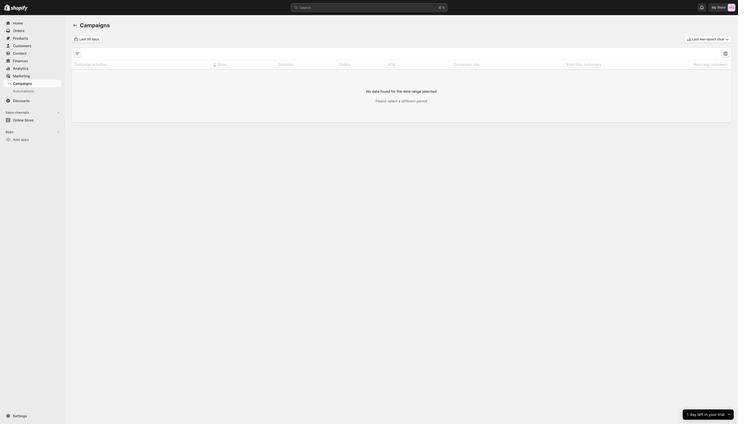 Task type: describe. For each thing, give the bounding box(es) containing it.
orders link
[[3, 27, 62, 35]]

please
[[376, 99, 387, 103]]

no data found for the date range selected
[[366, 89, 437, 94]]

rate
[[473, 62, 480, 67]]

k
[[443, 5, 445, 10]]

found
[[380, 89, 390, 94]]

settings
[[13, 414, 27, 419]]

discounts link
[[3, 97, 62, 105]]

home
[[13, 21, 23, 25]]

customers
[[13, 44, 31, 48]]

analytics link
[[3, 65, 62, 72]]

non-
[[700, 37, 707, 41]]

campaign
[[74, 62, 91, 67]]

1 day left in your trial button
[[683, 410, 734, 420]]

orders button
[[333, 61, 351, 69]]

my
[[712, 5, 716, 9]]

online store
[[13, 118, 34, 123]]

0 vertical spatial campaigns
[[80, 22, 110, 29]]

⌘
[[438, 5, 442, 10]]

30
[[87, 37, 91, 41]]

online
[[13, 118, 24, 123]]

day
[[690, 413, 696, 418]]

please select a different period
[[376, 99, 427, 103]]

store for my store
[[717, 5, 726, 9]]

range
[[412, 89, 421, 94]]

last non-direct click button
[[684, 36, 732, 43]]

shopify image
[[4, 4, 10, 11]]

activities
[[92, 62, 107, 67]]

data
[[372, 89, 379, 94]]

online store button
[[0, 117, 65, 124]]

left
[[697, 413, 703, 418]]

add apps button
[[3, 136, 62, 144]]

marketing
[[13, 74, 30, 78]]

conversion
[[453, 62, 472, 67]]

add
[[13, 138, 20, 142]]

orders inside button
[[339, 62, 350, 67]]

2 customers from the left
[[710, 62, 728, 67]]

sales channels button
[[3, 109, 62, 117]]

days
[[92, 37, 99, 41]]

finances link
[[3, 57, 62, 65]]

settings link
[[3, 413, 62, 420]]

time
[[575, 62, 583, 67]]

last 30 days
[[79, 37, 99, 41]]

sales for sales
[[218, 62, 227, 67]]

the
[[397, 89, 402, 94]]

finances
[[13, 59, 28, 63]]

a
[[399, 99, 401, 103]]

apps button
[[3, 128, 62, 136]]

apps
[[21, 138, 29, 142]]

apps
[[5, 130, 14, 134]]

returning customers
[[693, 62, 728, 67]]

shopify image
[[11, 6, 28, 11]]

no
[[366, 89, 371, 94]]

selected
[[422, 89, 437, 94]]

1 customers from the left
[[584, 62, 601, 67]]

search
[[300, 5, 311, 10]]

aov button
[[382, 61, 396, 69]]

sessions
[[279, 62, 293, 67]]



Task type: vqa. For each thing, say whether or not it's contained in the screenshot.
Products
yes



Task type: locate. For each thing, give the bounding box(es) containing it.
store down sales channels button
[[25, 118, 34, 123]]

0 horizontal spatial sales
[[5, 111, 14, 115]]

click
[[717, 37, 724, 41]]

direct
[[707, 37, 716, 41]]

date
[[403, 89, 411, 94]]

1 horizontal spatial sales
[[218, 62, 227, 67]]

products
[[13, 36, 28, 40]]

store
[[717, 5, 726, 9], [25, 118, 34, 123]]

orders
[[13, 29, 24, 33], [339, 62, 350, 67]]

campaign activities
[[74, 62, 107, 67]]

customers right time
[[584, 62, 601, 67]]

for
[[391, 89, 396, 94]]

0 horizontal spatial last
[[79, 37, 86, 41]]

campaigns
[[80, 22, 110, 29], [13, 81, 32, 86]]

trial
[[718, 413, 724, 418]]

2 last from the left
[[692, 37, 699, 41]]

sales
[[218, 62, 227, 67], [5, 111, 14, 115]]

my store
[[712, 5, 726, 9]]

sales channels
[[5, 111, 29, 115]]

online store link
[[3, 117, 62, 124]]

content
[[13, 51, 26, 56]]

campaigns up automations
[[13, 81, 32, 86]]

sessions button
[[272, 61, 294, 69]]

1
[[687, 413, 689, 418]]

1 horizontal spatial orders
[[339, 62, 350, 67]]

1 horizontal spatial last
[[692, 37, 699, 41]]

last for last non-direct click
[[692, 37, 699, 41]]

sales for sales channels
[[5, 111, 14, 115]]

campaigns up days
[[80, 22, 110, 29]]

my store image
[[728, 4, 735, 11]]

select
[[388, 99, 398, 103]]

0 horizontal spatial store
[[25, 118, 34, 123]]

conversion rate
[[453, 62, 480, 67]]

automations
[[13, 89, 34, 93]]

1 last from the left
[[79, 37, 86, 41]]

returning customers button
[[687, 61, 729, 69]]

last left the non-
[[692, 37, 699, 41]]

analytics
[[13, 66, 28, 71]]

1 vertical spatial campaigns
[[13, 81, 32, 86]]

0 horizontal spatial customers
[[584, 62, 601, 67]]

content link
[[3, 50, 62, 57]]

store inside button
[[25, 118, 34, 123]]

last non-direct click
[[692, 37, 724, 41]]

period
[[417, 99, 427, 103]]

products link
[[3, 35, 62, 42]]

channels
[[15, 111, 29, 115]]

sales inside button
[[5, 111, 14, 115]]

1 vertical spatial store
[[25, 118, 34, 123]]

marketing link
[[3, 72, 62, 80]]

1 vertical spatial sales
[[5, 111, 14, 115]]

1 day left in your trial
[[687, 413, 724, 418]]

last 30 days button
[[71, 36, 102, 43]]

1 vertical spatial orders
[[339, 62, 350, 67]]

last
[[79, 37, 86, 41], [692, 37, 699, 41]]

add apps
[[13, 138, 29, 142]]

⌘ k
[[438, 5, 445, 10]]

last inside dropdown button
[[692, 37, 699, 41]]

last left 30
[[79, 37, 86, 41]]

customers right returning at right
[[710, 62, 728, 67]]

in
[[704, 413, 707, 418]]

1 horizontal spatial store
[[717, 5, 726, 9]]

first time customers button
[[561, 61, 602, 69]]

first time customers
[[567, 62, 601, 67]]

automations link
[[3, 87, 62, 95]]

0 vertical spatial sales
[[218, 62, 227, 67]]

home link
[[3, 19, 62, 27]]

different
[[401, 99, 416, 103]]

campaigns link
[[3, 80, 62, 87]]

1 horizontal spatial campaigns
[[80, 22, 110, 29]]

customers
[[584, 62, 601, 67], [710, 62, 728, 67]]

0 vertical spatial store
[[717, 5, 726, 9]]

sales button
[[211, 61, 227, 69]]

0 vertical spatial orders
[[13, 29, 24, 33]]

last for last 30 days
[[79, 37, 86, 41]]

last inside last 30 days dropdown button
[[79, 37, 86, 41]]

store right "my"
[[717, 5, 726, 9]]

aov
[[388, 62, 395, 67]]

store for online store
[[25, 118, 34, 123]]

customers link
[[3, 42, 62, 50]]

your
[[709, 413, 717, 418]]

0 horizontal spatial campaigns
[[13, 81, 32, 86]]

1 horizontal spatial customers
[[710, 62, 728, 67]]

first
[[567, 62, 574, 67]]

returning
[[693, 62, 709, 67]]

sales inside button
[[218, 62, 227, 67]]

0 horizontal spatial orders
[[13, 29, 24, 33]]

discounts
[[13, 99, 30, 103]]



